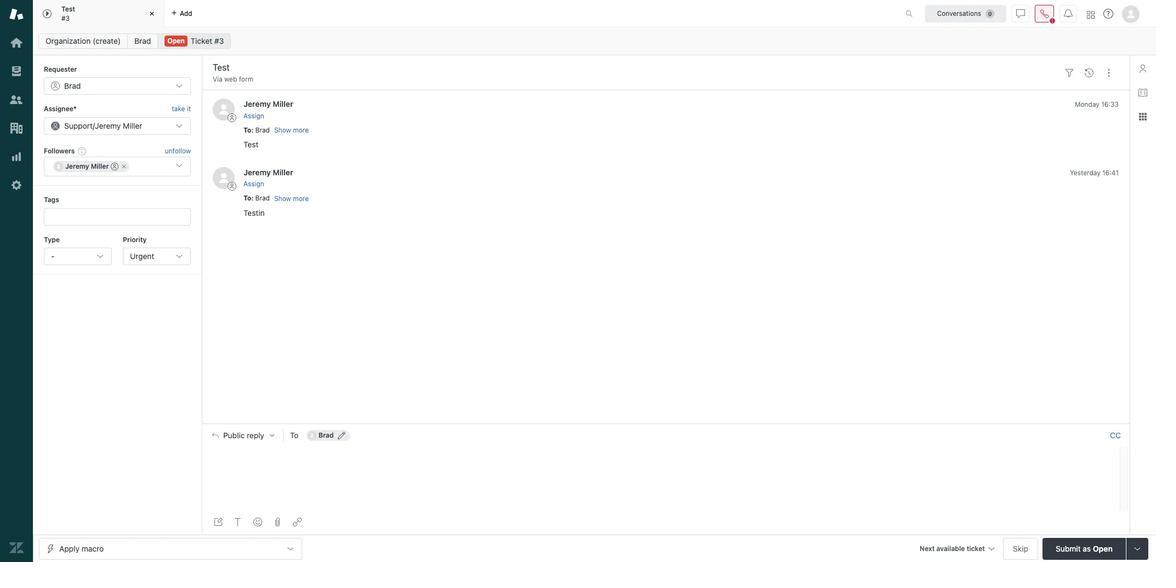 Task type: describe. For each thing, give the bounding box(es) containing it.
assign for testin
[[244, 180, 264, 188]]

requester
[[44, 65, 77, 74]]

submit
[[1056, 544, 1081, 554]]

(create)
[[93, 36, 121, 46]]

conversations
[[937, 9, 982, 17]]

miller inside option
[[91, 162, 109, 171]]

jeremy inside jeremy miller option
[[65, 162, 89, 171]]

customer context image
[[1139, 64, 1148, 73]]

close image
[[146, 8, 157, 19]]

views image
[[9, 64, 24, 78]]

assignee*
[[44, 105, 77, 113]]

open inside secondary element
[[168, 37, 185, 45]]

support
[[64, 121, 93, 130]]

public reply
[[223, 432, 264, 441]]

next available ticket button
[[915, 538, 999, 562]]

reply
[[247, 432, 264, 441]]

/
[[93, 121, 95, 130]]

to : brad show more testin
[[244, 194, 309, 218]]

assign button for testin
[[244, 180, 264, 189]]

zendesk products image
[[1087, 11, 1095, 18]]

requester element
[[44, 78, 191, 95]]

add button
[[165, 0, 199, 27]]

: for testin
[[251, 194, 254, 203]]

assign for test
[[244, 112, 264, 120]]

form
[[239, 75, 253, 83]]

main element
[[0, 0, 33, 563]]

organization (create) button
[[38, 33, 128, 49]]

as
[[1083, 544, 1091, 554]]

Monday 16:33 text field
[[1075, 101, 1119, 109]]

tabs tab list
[[33, 0, 894, 27]]

#3 for ticket #3
[[214, 36, 224, 46]]

more for test
[[293, 126, 309, 134]]

displays possible ticket submission types image
[[1133, 545, 1142, 554]]

reporting image
[[9, 150, 24, 164]]

avatar image for testin
[[213, 167, 235, 189]]

assign button for test
[[244, 111, 264, 121]]

ticket #3
[[191, 36, 224, 46]]

type
[[44, 236, 60, 244]]

followers element
[[44, 157, 191, 177]]

brad inside to : brad show more testin
[[255, 194, 270, 203]]

it
[[187, 105, 191, 113]]

miller up to : brad show more testin
[[273, 168, 293, 177]]

submit as open
[[1056, 544, 1113, 554]]

yesterday
[[1070, 169, 1101, 177]]

to for to
[[290, 431, 299, 441]]

via web form
[[213, 75, 253, 83]]

add attachment image
[[273, 518, 282, 527]]

jeremy miller option
[[53, 161, 130, 172]]

jeremy miller link for test
[[244, 100, 293, 109]]

conversationlabel log
[[202, 90, 1130, 424]]

notifications image
[[1064, 9, 1073, 18]]

to : brad show more test
[[244, 126, 309, 149]]

available
[[937, 545, 965, 553]]

take
[[172, 105, 185, 113]]

organization (create)
[[46, 36, 121, 46]]

macro
[[82, 544, 104, 554]]

jeremy miller
[[65, 162, 109, 171]]

hide composer image
[[662, 420, 670, 428]]

show for testin
[[274, 195, 291, 203]]

to for to : brad show more testin
[[244, 194, 251, 203]]

-
[[51, 252, 55, 261]]

priority
[[123, 236, 147, 244]]

skip
[[1013, 544, 1029, 554]]

#3 for test #3
[[61, 14, 70, 22]]

testin
[[244, 208, 265, 218]]

ticket
[[191, 36, 212, 46]]

Subject field
[[211, 61, 1058, 74]]

jeremy miller assign for test
[[244, 100, 293, 120]]

avatar image for test
[[213, 99, 235, 121]]

unfollow button
[[165, 146, 191, 156]]

public reply button
[[202, 425, 283, 448]]

unfollow
[[165, 147, 191, 155]]

customers image
[[9, 93, 24, 107]]

next available ticket
[[920, 545, 985, 553]]

secondary element
[[33, 30, 1156, 52]]

cc
[[1110, 431, 1121, 441]]

to for to : brad show more test
[[244, 126, 251, 134]]

ticket actions image
[[1105, 68, 1114, 77]]



Task type: vqa. For each thing, say whether or not it's contained in the screenshot.
Group
no



Task type: locate. For each thing, give the bounding box(es) containing it.
miller left user is an agent image
[[91, 162, 109, 171]]

add link (cmd k) image
[[293, 518, 302, 527]]

brad inside requester element
[[64, 81, 81, 91]]

2 show more button from the top
[[274, 194, 309, 204]]

2 more from the top
[[293, 195, 309, 203]]

- button
[[44, 248, 112, 265]]

1 vertical spatial :
[[251, 194, 254, 203]]

1 show from the top
[[274, 126, 291, 134]]

brad
[[134, 36, 151, 46], [64, 81, 81, 91], [255, 126, 270, 134], [255, 194, 270, 203], [319, 432, 334, 440]]

show inside to : brad show more testin
[[274, 195, 291, 203]]

brad inside 'to : brad show more test'
[[255, 126, 270, 134]]

1 vertical spatial test
[[244, 140, 259, 149]]

2 assign from the top
[[244, 180, 264, 188]]

2 show from the top
[[274, 195, 291, 203]]

admin image
[[9, 178, 24, 193]]

get started image
[[9, 36, 24, 50]]

to inside 'to : brad show more test'
[[244, 126, 251, 134]]

more inside 'to : brad show more test'
[[293, 126, 309, 134]]

open right as
[[1093, 544, 1113, 554]]

next
[[920, 545, 935, 553]]

16:33
[[1102, 101, 1119, 109]]

jeremy miller link up to : brad show more testin
[[244, 168, 293, 177]]

miller inside assignee* element
[[123, 121, 142, 130]]

1 vertical spatial avatar image
[[213, 167, 235, 189]]

0 horizontal spatial open
[[168, 37, 185, 45]]

0 vertical spatial more
[[293, 126, 309, 134]]

assign button up 'to : brad show more test'
[[244, 111, 264, 121]]

1 more from the top
[[293, 126, 309, 134]]

take it button
[[172, 104, 191, 115]]

1 vertical spatial #3
[[214, 36, 224, 46]]

edit user image
[[338, 432, 346, 440]]

#3 up organization
[[61, 14, 70, 22]]

via
[[213, 75, 223, 83]]

1 : from the top
[[251, 126, 254, 134]]

button displays agent's chat status as invisible. image
[[1017, 9, 1025, 18]]

1 avatar image from the top
[[213, 99, 235, 121]]

assign button up testin
[[244, 180, 264, 189]]

zendesk image
[[9, 541, 24, 556]]

jeremy down form
[[244, 100, 271, 109]]

0 vertical spatial jeremy miller assign
[[244, 100, 293, 120]]

1 horizontal spatial test
[[244, 140, 259, 149]]

get help image
[[1104, 9, 1114, 19]]

cc button
[[1110, 431, 1121, 441]]

test #3
[[61, 5, 75, 22]]

jeremy miller link
[[244, 100, 293, 109], [244, 168, 293, 177]]

1 vertical spatial show more button
[[274, 194, 309, 204]]

#3 inside test #3
[[61, 14, 70, 22]]

: for test
[[251, 126, 254, 134]]

0 vertical spatial jeremy miller link
[[244, 100, 293, 109]]

0 vertical spatial avatar image
[[213, 99, 235, 121]]

1 horizontal spatial open
[[1093, 544, 1113, 554]]

0 vertical spatial show more button
[[274, 126, 309, 136]]

jeremy
[[244, 100, 271, 109], [95, 121, 121, 130], [65, 162, 89, 171], [244, 168, 271, 177]]

organizations image
[[9, 121, 24, 135]]

format text image
[[234, 518, 242, 527]]

apply
[[59, 544, 80, 554]]

jeremy miller link down form
[[244, 100, 293, 109]]

: inside to : brad show more testin
[[251, 194, 254, 203]]

apply macro
[[59, 544, 104, 554]]

yesterday 16:41
[[1070, 169, 1119, 177]]

1 vertical spatial show
[[274, 195, 291, 203]]

16:41
[[1103, 169, 1119, 177]]

0 vertical spatial assign
[[244, 112, 264, 120]]

assign
[[244, 112, 264, 120], [244, 180, 264, 188]]

1 vertical spatial to
[[244, 194, 251, 203]]

1 jeremy miller assign from the top
[[244, 100, 293, 120]]

filter image
[[1065, 68, 1074, 77]]

: inside 'to : brad show more test'
[[251, 126, 254, 134]]

more
[[293, 126, 309, 134], [293, 195, 309, 203]]

support / jeremy miller
[[64, 121, 142, 130]]

miller up 'to : brad show more test'
[[273, 100, 293, 109]]

2 jeremy miller assign from the top
[[244, 168, 293, 188]]

klobrad84@gmail.com image
[[308, 432, 316, 441]]

tab
[[33, 0, 165, 27]]

ticket
[[967, 545, 985, 553]]

web
[[224, 75, 237, 83]]

jeremy down info on adding followers icon
[[65, 162, 89, 171]]

monday 16:33
[[1075, 101, 1119, 109]]

: down form
[[251, 126, 254, 134]]

jeremy miller assign up to : brad show more testin
[[244, 168, 293, 188]]

1 vertical spatial jeremy miller link
[[244, 168, 293, 177]]

user is an agent image
[[111, 163, 119, 171]]

#3 inside secondary element
[[214, 36, 224, 46]]

2 vertical spatial to
[[290, 431, 299, 441]]

to inside to : brad show more testin
[[244, 194, 251, 203]]

jeremy up to : brad show more testin
[[244, 168, 271, 177]]

assign up 'to : brad show more test'
[[244, 112, 264, 120]]

to
[[244, 126, 251, 134], [244, 194, 251, 203], [290, 431, 299, 441]]

show more button for test
[[274, 126, 309, 136]]

0 vertical spatial open
[[168, 37, 185, 45]]

urgent button
[[123, 248, 191, 265]]

insert emojis image
[[253, 518, 262, 527]]

1 vertical spatial assign
[[244, 180, 264, 188]]

open
[[168, 37, 185, 45], [1093, 544, 1113, 554]]

jeremy miller assign
[[244, 100, 293, 120], [244, 168, 293, 188]]

monday
[[1075, 101, 1100, 109]]

more for testin
[[293, 195, 309, 203]]

tags
[[44, 196, 59, 204]]

to up testin
[[244, 194, 251, 203]]

0 vertical spatial #3
[[61, 14, 70, 22]]

jeremy right support in the top left of the page
[[95, 121, 121, 130]]

tags element
[[44, 208, 191, 226]]

1 assign button from the top
[[244, 111, 264, 121]]

info on adding followers image
[[78, 147, 87, 156]]

show inside 'to : brad show more test'
[[274, 126, 291, 134]]

assign up testin
[[244, 180, 264, 188]]

zendesk support image
[[9, 7, 24, 21]]

draft mode image
[[214, 518, 223, 527]]

miller
[[273, 100, 293, 109], [123, 121, 142, 130], [91, 162, 109, 171], [273, 168, 293, 177]]

:
[[251, 126, 254, 134], [251, 194, 254, 203]]

0 horizontal spatial test
[[61, 5, 75, 13]]

open left ticket at the top of the page
[[168, 37, 185, 45]]

more inside to : brad show more testin
[[293, 195, 309, 203]]

#3
[[61, 14, 70, 22], [214, 36, 224, 46]]

test inside tab
[[61, 5, 75, 13]]

avatar image
[[213, 99, 235, 121], [213, 167, 235, 189]]

followers
[[44, 147, 75, 155]]

1 show more button from the top
[[274, 126, 309, 136]]

to down form
[[244, 126, 251, 134]]

0 vertical spatial show
[[274, 126, 291, 134]]

1 assign from the top
[[244, 112, 264, 120]]

millerjeremy500@gmail.com image
[[54, 162, 63, 171]]

0 vertical spatial test
[[61, 5, 75, 13]]

jeremy miller link for testin
[[244, 168, 293, 177]]

1 vertical spatial jeremy miller assign
[[244, 168, 293, 188]]

public
[[223, 432, 245, 441]]

apps image
[[1139, 112, 1148, 121]]

jeremy miller assign for testin
[[244, 168, 293, 188]]

show
[[274, 126, 291, 134], [274, 195, 291, 203]]

0 vertical spatial assign button
[[244, 111, 264, 121]]

1 jeremy miller link from the top
[[244, 100, 293, 109]]

show for test
[[274, 126, 291, 134]]

conversations button
[[925, 5, 1007, 22]]

take it
[[172, 105, 191, 113]]

2 avatar image from the top
[[213, 167, 235, 189]]

to left klobrad84@gmail.com icon
[[290, 431, 299, 441]]

show more button
[[274, 126, 309, 136], [274, 194, 309, 204]]

brad inside 'link'
[[134, 36, 151, 46]]

assign button
[[244, 111, 264, 121], [244, 180, 264, 189]]

2 assign button from the top
[[244, 180, 264, 189]]

2 : from the top
[[251, 194, 254, 203]]

1 horizontal spatial #3
[[214, 36, 224, 46]]

miller right /
[[123, 121, 142, 130]]

knowledge image
[[1139, 88, 1148, 97]]

brad link
[[127, 33, 158, 49]]

assignee* element
[[44, 117, 191, 135]]

: up testin
[[251, 194, 254, 203]]

urgent
[[130, 252, 154, 261]]

Yesterday 16:41 text field
[[1070, 169, 1119, 177]]

0 vertical spatial to
[[244, 126, 251, 134]]

jeremy miller assign up 'to : brad show more test'
[[244, 100, 293, 120]]

0 horizontal spatial #3
[[61, 14, 70, 22]]

events image
[[1085, 68, 1094, 77]]

remove image
[[121, 164, 128, 170]]

skip button
[[1003, 538, 1038, 560]]

test inside 'to : brad show more test'
[[244, 140, 259, 149]]

2 jeremy miller link from the top
[[244, 168, 293, 177]]

show more button for testin
[[274, 194, 309, 204]]

test
[[61, 5, 75, 13], [244, 140, 259, 149]]

jeremy inside assignee* element
[[95, 121, 121, 130]]

1 vertical spatial open
[[1093, 544, 1113, 554]]

add
[[180, 9, 192, 17]]

#3 right ticket at the top of the page
[[214, 36, 224, 46]]

organization
[[46, 36, 91, 46]]

1 vertical spatial assign button
[[244, 180, 264, 189]]

1 vertical spatial more
[[293, 195, 309, 203]]

0 vertical spatial :
[[251, 126, 254, 134]]

tab containing test
[[33, 0, 165, 27]]



